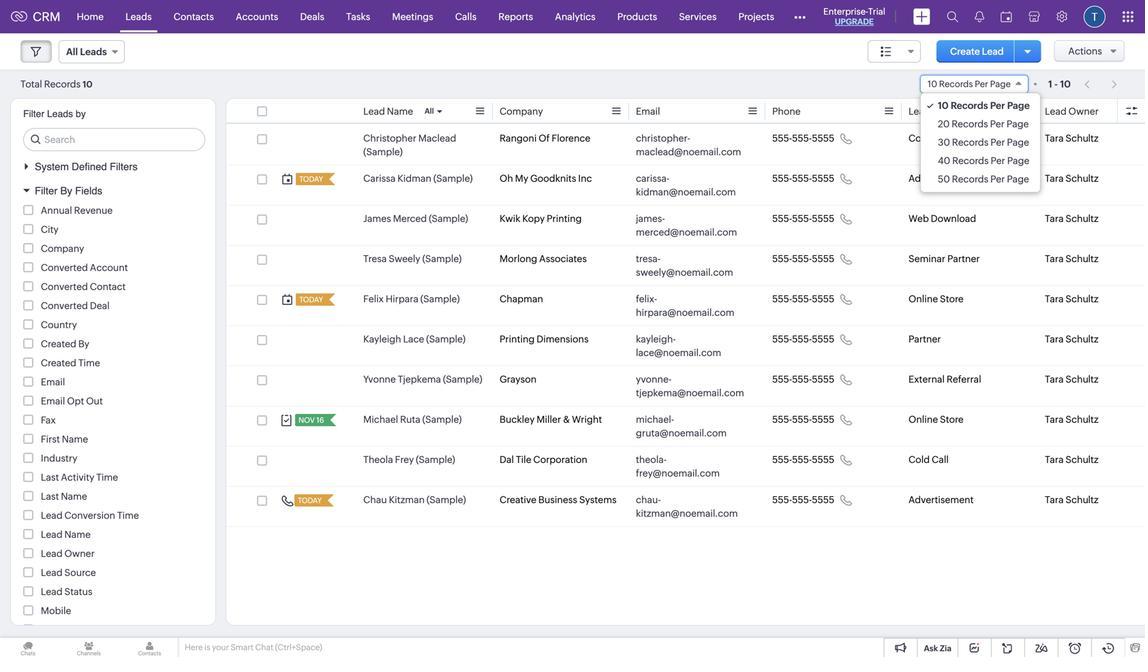 Task type: vqa. For each thing, say whether or not it's contained in the screenshot.


Task type: locate. For each thing, give the bounding box(es) containing it.
0 vertical spatial leads
[[125, 11, 152, 22]]

0 vertical spatial time
[[78, 358, 100, 369]]

(sample) right hirpara
[[420, 294, 460, 305]]

nov 16 link
[[295, 414, 325, 427]]

source up 20
[[932, 106, 964, 117]]

1 converted from the top
[[41, 262, 88, 273]]

per
[[975, 79, 988, 89], [990, 100, 1005, 111], [990, 119, 1005, 129], [990, 137, 1005, 148], [991, 155, 1005, 166], [990, 174, 1005, 185]]

merced
[[393, 213, 427, 224]]

nov
[[299, 416, 315, 425]]

10 schultz from the top
[[1066, 495, 1098, 506]]

today for carissa kidman (sample)
[[299, 175, 323, 184]]

50 records per page option
[[921, 170, 1040, 189]]

per inside 40 records per page option
[[991, 155, 1005, 166]]

list box containing 10 records per page
[[921, 93, 1040, 192]]

0 horizontal spatial company
[[41, 243, 84, 254]]

2 tara schultz from the top
[[1045, 173, 1098, 184]]

filter down total
[[23, 108, 44, 119]]

page
[[990, 79, 1011, 89], [1007, 100, 1030, 111], [1007, 119, 1029, 129], [1007, 137, 1029, 148], [1007, 155, 1029, 166], [1007, 174, 1029, 185]]

printing up grayson
[[500, 334, 535, 345]]

tara schultz for chau- kitzman@noemail.com
[[1045, 495, 1098, 506]]

9 5555 from the top
[[812, 455, 834, 466]]

per inside "10 records per page" field
[[975, 79, 988, 89]]

1 online from the top
[[909, 294, 938, 305]]

8 555-555-5555 from the top
[[772, 414, 834, 425]]

today link for felix
[[296, 294, 325, 306]]

30
[[938, 137, 950, 148]]

10 up 20
[[938, 100, 949, 111]]

last down last activity time
[[41, 491, 59, 502]]

4 schultz from the top
[[1066, 254, 1098, 264]]

signals image
[[975, 11, 984, 22]]

0 vertical spatial cold call
[[909, 133, 949, 144]]

created down created by
[[41, 358, 76, 369]]

1 horizontal spatial all
[[425, 107, 434, 116]]

(sample) for michael ruta (sample)
[[422, 414, 462, 425]]

by up created time
[[78, 339, 89, 350]]

1 vertical spatial time
[[96, 472, 118, 483]]

enterprise-
[[823, 6, 868, 17]]

michael- gruta@noemail.com
[[636, 414, 727, 439]]

online store for felix- hirpara@noemail.com
[[909, 294, 964, 305]]

online store down seminar partner
[[909, 294, 964, 305]]

email down created time
[[41, 377, 65, 388]]

(sample) right frey
[[416, 455, 455, 466]]

(sample) right ruta
[[422, 414, 462, 425]]

Other Modules field
[[785, 6, 814, 28]]

schultz for kayleigh- lace@noemail.com
[[1066, 334, 1098, 345]]

6 tara from the top
[[1045, 334, 1064, 345]]

50 records per page
[[938, 174, 1029, 185]]

filter up annual at the left top
[[35, 185, 57, 197]]

leads right home "link"
[[125, 11, 152, 22]]

james- merced@noemail.com link
[[636, 212, 745, 239]]

0 horizontal spatial lead name
[[41, 530, 91, 540]]

page up 30 records per page
[[1007, 119, 1029, 129]]

9 tara schultz from the top
[[1045, 455, 1098, 466]]

time down created by
[[78, 358, 100, 369]]

schultz for tresa- sweely@noemail.com
[[1066, 254, 1098, 264]]

home link
[[66, 0, 115, 33]]

page up 20 records per page
[[1007, 100, 1030, 111]]

(sample) right the kidman
[[433, 173, 473, 184]]

created down 'country'
[[41, 339, 76, 350]]

time for conversion
[[117, 510, 139, 521]]

1 horizontal spatial printing
[[547, 213, 582, 224]]

store for michael- gruta@noemail.com
[[940, 414, 964, 425]]

tara for michael- gruta@noemail.com
[[1045, 414, 1064, 425]]

per inside 10 records per page option
[[990, 100, 1005, 111]]

tresa
[[363, 254, 387, 264]]

lead name down conversion
[[41, 530, 91, 540]]

accounts
[[236, 11, 278, 22]]

corporation
[[533, 455, 587, 466]]

7 tara from the top
[[1045, 374, 1064, 385]]

20 records per page option
[[921, 115, 1040, 134]]

system
[[35, 161, 69, 173]]

per down the 40 records per page
[[990, 174, 1005, 185]]

0 vertical spatial last
[[41, 472, 59, 483]]

last down the industry
[[41, 472, 59, 483]]

5555 for carissa- kidman@noemail.com
[[812, 173, 834, 184]]

0 vertical spatial lead source
[[909, 106, 964, 117]]

tile
[[516, 455, 531, 466]]

2 store from the top
[[940, 414, 964, 425]]

converted up converted contact
[[41, 262, 88, 273]]

filters
[[110, 161, 138, 173]]

(sample) right kitzman
[[427, 495, 466, 506]]

Search text field
[[24, 129, 204, 151]]

all up the maclead
[[425, 107, 434, 116]]

6 tara schultz from the top
[[1045, 334, 1098, 345]]

owner up status
[[64, 549, 95, 560]]

per up the 40 records per page
[[990, 137, 1005, 148]]

5555
[[812, 133, 834, 144], [812, 173, 834, 184], [812, 213, 834, 224], [812, 254, 834, 264], [812, 294, 834, 305], [812, 334, 834, 345], [812, 374, 834, 385], [812, 414, 834, 425], [812, 455, 834, 466], [812, 495, 834, 506]]

0 horizontal spatial lead source
[[41, 568, 96, 579]]

7 555-555-5555 from the top
[[772, 374, 834, 385]]

actions
[[1068, 46, 1102, 57]]

3 schultz from the top
[[1066, 213, 1098, 224]]

2 converted from the top
[[41, 281, 88, 292]]

lead inside button
[[982, 46, 1004, 57]]

leads inside 'all leads' field
[[80, 46, 107, 57]]

inc
[[578, 173, 592, 184]]

0 horizontal spatial partner
[[909, 334, 941, 345]]

kitzman
[[389, 495, 425, 506]]

lace@noemail.com
[[636, 348, 721, 359]]

0 vertical spatial cold
[[909, 133, 930, 144]]

1 vertical spatial online
[[909, 414, 938, 425]]

smart
[[231, 643, 254, 653]]

1 vertical spatial company
[[41, 243, 84, 254]]

2 horizontal spatial leads
[[125, 11, 152, 22]]

lead source
[[909, 106, 964, 117], [41, 568, 96, 579]]

all inside field
[[66, 46, 78, 57]]

2 vertical spatial today link
[[294, 495, 323, 507]]

analytics
[[555, 11, 596, 22]]

3 555-555-5555 from the top
[[772, 213, 834, 224]]

chau-
[[636, 495, 661, 506]]

2 cold call from the top
[[909, 455, 949, 466]]

here is your smart chat (ctrl+space)
[[185, 643, 322, 653]]

1 schultz from the top
[[1066, 133, 1098, 144]]

1 vertical spatial today link
[[296, 294, 325, 306]]

time right conversion
[[117, 510, 139, 521]]

trial
[[868, 6, 885, 17]]

0 vertical spatial created
[[41, 339, 76, 350]]

0 vertical spatial source
[[932, 106, 964, 117]]

1 cold from the top
[[909, 133, 930, 144]]

online store down external referral
[[909, 414, 964, 425]]

9 schultz from the top
[[1066, 455, 1098, 466]]

10 555-555-5555 from the top
[[772, 495, 834, 506]]

per inside 20 records per page option
[[990, 119, 1005, 129]]

frey@noemail.com
[[636, 468, 720, 479]]

1 5555 from the top
[[812, 133, 834, 144]]

by for created
[[78, 339, 89, 350]]

filter
[[23, 108, 44, 119], [35, 185, 57, 197]]

leads inside leads link
[[125, 11, 152, 22]]

activity
[[61, 472, 94, 483]]

maclead
[[418, 133, 456, 144]]

3 5555 from the top
[[812, 213, 834, 224]]

lead owner up lead status
[[41, 549, 95, 560]]

per inside 50 records per page option
[[990, 174, 1005, 185]]

tara for felix- hirpara@noemail.com
[[1045, 294, 1064, 305]]

10 inside total records 10
[[83, 79, 93, 90]]

tresa-
[[636, 254, 660, 264]]

page up the 40 records per page
[[1007, 137, 1029, 148]]

8 tara from the top
[[1045, 414, 1064, 425]]

tara for theola- frey@noemail.com
[[1045, 455, 1064, 466]]

5555 for yvonne- tjepkema@noemail.com
[[812, 374, 834, 385]]

1 vertical spatial cold call
[[909, 455, 949, 466]]

1 vertical spatial filter
[[35, 185, 57, 197]]

services
[[679, 11, 717, 22]]

email up fax
[[41, 396, 65, 407]]

all up total records 10
[[66, 46, 78, 57]]

2 vertical spatial today
[[298, 497, 322, 505]]

(sample) for tresa sweely (sample)
[[422, 254, 462, 264]]

5555 for theola- frey@noemail.com
[[812, 455, 834, 466]]

1 vertical spatial online store
[[909, 414, 964, 425]]

lead name up christopher
[[363, 106, 413, 117]]

store down seminar partner
[[940, 294, 964, 305]]

(sample) right sweely
[[422, 254, 462, 264]]

7 tara schultz from the top
[[1045, 374, 1098, 385]]

8 5555 from the top
[[812, 414, 834, 425]]

6 555-555-5555 from the top
[[772, 334, 834, 345]]

8 schultz from the top
[[1066, 414, 1098, 425]]

kayleigh- lace@noemail.com link
[[636, 333, 745, 360]]

filter inside "dropdown button"
[[35, 185, 57, 197]]

kayleigh lace (sample) link
[[363, 333, 466, 346]]

1 vertical spatial today
[[299, 296, 323, 304]]

10 5555 from the top
[[812, 495, 834, 506]]

(sample) right merced
[[429, 213, 468, 224]]

records for 30 records per page option
[[952, 137, 989, 148]]

10 tara schultz from the top
[[1045, 495, 1098, 506]]

total
[[20, 79, 42, 90]]

(sample) for kayleigh lace (sample)
[[426, 334, 466, 345]]

2 last from the top
[[41, 491, 59, 502]]

online for felix- hirpara@noemail.com
[[909, 294, 938, 305]]

0 vertical spatial all
[[66, 46, 78, 57]]

0 vertical spatial company
[[500, 106, 543, 117]]

10 records per page up 10 records per page option
[[928, 79, 1011, 89]]

9 555-555-5555 from the top
[[772, 455, 834, 466]]

0 vertical spatial filter
[[23, 108, 44, 119]]

2 online from the top
[[909, 414, 938, 425]]

1 555-555-5555 from the top
[[772, 133, 834, 144]]

lead owner down 1 - 10
[[1045, 106, 1099, 117]]

schultz for yvonne- tjepkema@noemail.com
[[1066, 374, 1098, 385]]

1 vertical spatial lead owner
[[41, 549, 95, 560]]

0 vertical spatial partner
[[947, 254, 980, 264]]

create menu image
[[913, 9, 930, 25]]

5 555-555-5555 from the top
[[772, 294, 834, 305]]

online store for michael- gruta@noemail.com
[[909, 414, 964, 425]]

last name
[[41, 491, 87, 502]]

lead owner
[[1045, 106, 1099, 117], [41, 549, 95, 560]]

rangoni of florence
[[500, 133, 590, 144]]

created for created by
[[41, 339, 76, 350]]

2 vertical spatial converted
[[41, 301, 88, 311]]

3 converted from the top
[[41, 301, 88, 311]]

records up 10 records per page option
[[939, 79, 973, 89]]

1 online store from the top
[[909, 294, 964, 305]]

30 records per page option
[[921, 134, 1040, 152]]

tjepkema@noemail.com
[[636, 388, 744, 399]]

(sample) down christopher
[[363, 147, 403, 157]]

4 555-555-5555 from the top
[[772, 254, 834, 264]]

tara schultz for yvonne- tjepkema@noemail.com
[[1045, 374, 1098, 385]]

1 cold call from the top
[[909, 133, 949, 144]]

3 tara from the top
[[1045, 213, 1064, 224]]

chau- kitzman@noemail.com
[[636, 495, 738, 519]]

company down city
[[41, 243, 84, 254]]

partner
[[947, 254, 980, 264], [909, 334, 941, 345]]

printing right kopy
[[547, 213, 582, 224]]

store for felix- hirpara@noemail.com
[[940, 294, 964, 305]]

2 cold from the top
[[909, 455, 930, 466]]

records up 20 records per page option
[[951, 100, 988, 111]]

felix- hirpara@noemail.com link
[[636, 292, 745, 320]]

store down external referral
[[940, 414, 964, 425]]

name right first
[[62, 434, 88, 445]]

associates
[[539, 254, 587, 264]]

10 records per page inside field
[[928, 79, 1011, 89]]

5555 for james- merced@noemail.com
[[812, 213, 834, 224]]

channels image
[[61, 639, 117, 658]]

10 tara from the top
[[1045, 495, 1064, 506]]

kwik kopy printing
[[500, 213, 582, 224]]

5555 for christopher- maclead@noemail.com
[[812, 133, 834, 144]]

1 horizontal spatial source
[[932, 106, 964, 117]]

by inside "dropdown button"
[[60, 185, 72, 197]]

chau- kitzman@noemail.com link
[[636, 493, 745, 521]]

records down 20 records per page option
[[952, 137, 989, 148]]

all leads
[[66, 46, 107, 57]]

navigation
[[1078, 74, 1125, 94]]

3 tara schultz from the top
[[1045, 213, 1098, 224]]

1 horizontal spatial lead owner
[[1045, 106, 1099, 117]]

row group containing christopher maclead (sample)
[[226, 125, 1145, 528]]

(sample) inside christopher maclead (sample)
[[363, 147, 403, 157]]

5 tara schultz from the top
[[1045, 294, 1098, 305]]

(sample) for carissa kidman (sample)
[[433, 173, 473, 184]]

call for christopher- maclead@noemail.com
[[932, 133, 949, 144]]

1 advertisement from the top
[[909, 173, 974, 184]]

reports
[[498, 11, 533, 22]]

10 up by at the left of the page
[[83, 79, 93, 90]]

schultz
[[1066, 133, 1098, 144], [1066, 173, 1098, 184], [1066, 213, 1098, 224], [1066, 254, 1098, 264], [1066, 294, 1098, 305], [1066, 334, 1098, 345], [1066, 374, 1098, 385], [1066, 414, 1098, 425], [1066, 455, 1098, 466], [1066, 495, 1098, 506]]

tara schultz for james- merced@noemail.com
[[1045, 213, 1098, 224]]

page for 10 records per page option
[[1007, 100, 1030, 111]]

owner down 1 - 10
[[1068, 106, 1099, 117]]

1 vertical spatial all
[[425, 107, 434, 116]]

james- merced@noemail.com
[[636, 213, 737, 238]]

email opt out
[[41, 396, 103, 407]]

2 vertical spatial time
[[117, 510, 139, 521]]

1 vertical spatial store
[[940, 414, 964, 425]]

10 records per page up 20 records per page
[[938, 100, 1030, 111]]

tasks link
[[335, 0, 381, 33]]

schultz for christopher- maclead@noemail.com
[[1066, 133, 1098, 144]]

1 vertical spatial 10 records per page
[[938, 100, 1030, 111]]

0 vertical spatial converted
[[41, 262, 88, 273]]

wright
[[572, 414, 602, 425]]

today link for carissa
[[296, 173, 325, 185]]

carissa
[[363, 173, 396, 184]]

5555 for tresa- sweely@noemail.com
[[812, 254, 834, 264]]

leads down 'home'
[[80, 46, 107, 57]]

tara
[[1045, 133, 1064, 144], [1045, 173, 1064, 184], [1045, 213, 1064, 224], [1045, 254, 1064, 264], [1045, 294, 1064, 305], [1045, 334, 1064, 345], [1045, 374, 1064, 385], [1045, 414, 1064, 425], [1045, 455, 1064, 466], [1045, 495, 1064, 506]]

size image
[[881, 46, 892, 58]]

0 horizontal spatial leads
[[47, 108, 73, 119]]

1 vertical spatial last
[[41, 491, 59, 502]]

1 tara schultz from the top
[[1045, 133, 1098, 144]]

5 tara from the top
[[1045, 294, 1064, 305]]

ask zia
[[924, 644, 951, 654]]

7 5555 from the top
[[812, 374, 834, 385]]

1 created from the top
[[41, 339, 76, 350]]

2 schultz from the top
[[1066, 173, 1098, 184]]

1 vertical spatial by
[[78, 339, 89, 350]]

by for modified
[[82, 625, 94, 636]]

time right the activity
[[96, 472, 118, 483]]

creative business systems
[[500, 495, 617, 506]]

buckley
[[500, 414, 535, 425]]

2 tara from the top
[[1045, 173, 1064, 184]]

0 vertical spatial lead name
[[363, 106, 413, 117]]

0 vertical spatial lead owner
[[1045, 106, 1099, 117]]

1 vertical spatial created
[[41, 358, 76, 369]]

records up filter leads by
[[44, 79, 81, 90]]

page for 50 records per page option
[[1007, 174, 1029, 185]]

partner right seminar
[[947, 254, 980, 264]]

0 vertical spatial advertisement
[[909, 173, 974, 184]]

converted up 'country'
[[41, 301, 88, 311]]

None field
[[868, 40, 921, 63]]

filter by fields
[[35, 185, 102, 197]]

1 vertical spatial call
[[932, 455, 949, 466]]

partner up "external"
[[909, 334, 941, 345]]

0 horizontal spatial owner
[[64, 549, 95, 560]]

web
[[909, 213, 929, 224]]

michael-
[[636, 414, 674, 425]]

0 horizontal spatial source
[[64, 568, 96, 579]]

10
[[1060, 79, 1071, 90], [928, 79, 937, 89], [83, 79, 93, 90], [938, 100, 949, 111]]

2 vertical spatial leads
[[47, 108, 73, 119]]

10 up 10 records per page option
[[928, 79, 937, 89]]

0 vertical spatial online
[[909, 294, 938, 305]]

leads for filter leads by
[[47, 108, 73, 119]]

today for chau kitzman (sample)
[[298, 497, 322, 505]]

advertisement
[[909, 173, 974, 184], [909, 495, 974, 506]]

records for 50 records per page option
[[952, 174, 988, 185]]

filter for filter leads by
[[23, 108, 44, 119]]

page for 20 records per page option
[[1007, 119, 1029, 129]]

2 555-555-5555 from the top
[[772, 173, 834, 184]]

filter for filter by fields
[[35, 185, 57, 197]]

records down 10 records per page option
[[952, 119, 988, 129]]

page down the 40 records per page
[[1007, 174, 1029, 185]]

lead
[[982, 46, 1004, 57], [363, 106, 385, 117], [909, 106, 930, 117], [1045, 106, 1067, 117], [41, 510, 62, 521], [41, 530, 62, 540], [41, 549, 62, 560], [41, 568, 62, 579], [41, 587, 62, 598]]

555-555-5555 for tresa- sweely@noemail.com
[[772, 254, 834, 264]]

1 horizontal spatial owner
[[1068, 106, 1099, 117]]

by up annual at the left top
[[60, 185, 72, 197]]

row group
[[226, 125, 1145, 528]]

page down 30 records per page
[[1007, 155, 1029, 166]]

created time
[[41, 358, 100, 369]]

2 call from the top
[[932, 455, 949, 466]]

time for activity
[[96, 472, 118, 483]]

0 vertical spatial today link
[[296, 173, 325, 185]]

page up 10 records per page option
[[990, 79, 1011, 89]]

1 horizontal spatial lead source
[[909, 106, 964, 117]]

&
[[563, 414, 570, 425]]

leads left by at the left of the page
[[47, 108, 73, 119]]

(sample) for christopher maclead (sample)
[[363, 147, 403, 157]]

All Leads field
[[59, 40, 125, 63]]

2 vertical spatial by
[[82, 625, 94, 636]]

6 5555 from the top
[[812, 334, 834, 345]]

9 tara from the top
[[1045, 455, 1064, 466]]

converted up converted deal
[[41, 281, 88, 292]]

0 vertical spatial call
[[932, 133, 949, 144]]

page for 30 records per page option
[[1007, 137, 1029, 148]]

theola frey (sample) link
[[363, 453, 455, 467]]

(sample) right lace
[[426, 334, 466, 345]]

ruta
[[400, 414, 420, 425]]

kayleigh-
[[636, 334, 676, 345]]

schultz for james- merced@noemail.com
[[1066, 213, 1098, 224]]

1 last from the top
[[41, 472, 59, 483]]

call
[[932, 133, 949, 144], [932, 455, 949, 466]]

tara schultz for michael- gruta@noemail.com
[[1045, 414, 1098, 425]]

5 5555 from the top
[[812, 294, 834, 305]]

email up "christopher-"
[[636, 106, 660, 117]]

0 vertical spatial 10 records per page
[[928, 79, 1011, 89]]

per up 10 records per page option
[[975, 79, 988, 89]]

1 vertical spatial owner
[[64, 549, 95, 560]]

2 5555 from the top
[[812, 173, 834, 184]]

555-555-5555 for felix- hirpara@noemail.com
[[772, 294, 834, 305]]

4 tara schultz from the top
[[1045, 254, 1098, 264]]

lead source up 20
[[909, 106, 964, 117]]

1 call from the top
[[932, 133, 949, 144]]

per up 20 records per page
[[990, 100, 1005, 111]]

1 vertical spatial converted
[[41, 281, 88, 292]]

company up the rangoni
[[500, 106, 543, 117]]

0 horizontal spatial all
[[66, 46, 78, 57]]

2 advertisement from the top
[[909, 495, 974, 506]]

per for 10 records per page option
[[990, 100, 1005, 111]]

0 horizontal spatial printing
[[500, 334, 535, 345]]

last for last activity time
[[41, 472, 59, 483]]

1 vertical spatial cold
[[909, 455, 930, 466]]

lead source up lead status
[[41, 568, 96, 579]]

schultz for michael- gruta@noemail.com
[[1066, 414, 1098, 425]]

created by
[[41, 339, 89, 350]]

1 vertical spatial advertisement
[[909, 495, 974, 506]]

christopher maclead (sample) link
[[363, 132, 486, 159]]

4 5555 from the top
[[812, 254, 834, 264]]

2 created from the top
[[41, 358, 76, 369]]

0 vertical spatial today
[[299, 175, 323, 184]]

list box
[[921, 93, 1040, 192]]

8 tara schultz from the top
[[1045, 414, 1098, 425]]

miller
[[537, 414, 561, 425]]

store
[[940, 294, 964, 305], [940, 414, 964, 425]]

1 vertical spatial leads
[[80, 46, 107, 57]]

1 store from the top
[[940, 294, 964, 305]]

per inside 30 records per page option
[[990, 137, 1005, 148]]

(sample) right tjepkema
[[443, 374, 482, 385]]

source up status
[[64, 568, 96, 579]]

2 online store from the top
[[909, 414, 964, 425]]

per up 30 records per page
[[990, 119, 1005, 129]]

tara schultz
[[1045, 133, 1098, 144], [1045, 173, 1098, 184], [1045, 213, 1098, 224], [1045, 254, 1098, 264], [1045, 294, 1098, 305], [1045, 334, 1098, 345], [1045, 374, 1098, 385], [1045, 414, 1098, 425], [1045, 455, 1098, 466], [1045, 495, 1098, 506]]

1 tara from the top
[[1045, 133, 1064, 144]]

6 schultz from the top
[[1066, 334, 1098, 345]]

records down 30 records per page option
[[952, 155, 989, 166]]

7 schultz from the top
[[1066, 374, 1098, 385]]

5555 for kayleigh- lace@noemail.com
[[812, 334, 834, 345]]

cold
[[909, 133, 930, 144], [909, 455, 930, 466]]

chats image
[[0, 639, 56, 658]]

0 vertical spatial store
[[940, 294, 964, 305]]

seminar
[[909, 254, 945, 264]]

by up the channels image
[[82, 625, 94, 636]]

1 horizontal spatial leads
[[80, 46, 107, 57]]

1 horizontal spatial company
[[500, 106, 543, 117]]

online down "external"
[[909, 414, 938, 425]]

10 inside 10 records per page option
[[938, 100, 949, 111]]

(sample) for yvonne tjepkema (sample)
[[443, 374, 482, 385]]

online down seminar
[[909, 294, 938, 305]]

4 tara from the top
[[1045, 254, 1064, 264]]

10 right '-' on the top of page
[[1060, 79, 1071, 90]]

per for 50 records per page option
[[990, 174, 1005, 185]]

per down 30 records per page
[[991, 155, 1005, 166]]

5 schultz from the top
[[1066, 294, 1098, 305]]

0 vertical spatial by
[[60, 185, 72, 197]]

records down 40 records per page option
[[952, 174, 988, 185]]

0 vertical spatial online store
[[909, 294, 964, 305]]



Task type: describe. For each thing, give the bounding box(es) containing it.
schultz for felix- hirpara@noemail.com
[[1066, 294, 1098, 305]]

(sample) for chau kitzman (sample)
[[427, 495, 466, 506]]

all for all leads
[[66, 46, 78, 57]]

converted for converted contact
[[41, 281, 88, 292]]

profile element
[[1076, 0, 1114, 33]]

crm link
[[11, 10, 60, 24]]

business
[[538, 495, 577, 506]]

converted for converted deal
[[41, 301, 88, 311]]

tara for kayleigh- lace@noemail.com
[[1045, 334, 1064, 345]]

today for felix hirpara (sample)
[[299, 296, 323, 304]]

zia
[[940, 644, 951, 654]]

dal
[[500, 455, 514, 466]]

by
[[76, 108, 86, 119]]

name down the activity
[[61, 491, 87, 502]]

40 records per page option
[[921, 152, 1040, 170]]

reports link
[[487, 0, 544, 33]]

40 records per page
[[938, 155, 1029, 166]]

chau
[[363, 495, 387, 506]]

filter leads by
[[23, 108, 86, 119]]

search image
[[947, 11, 958, 22]]

christopher
[[363, 133, 416, 144]]

felix hirpara (sample) link
[[363, 292, 460, 306]]

james
[[363, 213, 391, 224]]

online for michael- gruta@noemail.com
[[909, 414, 938, 425]]

chau kitzman (sample) link
[[363, 493, 466, 507]]

records for 40 records per page option
[[952, 155, 989, 166]]

10 records per page option
[[921, 97, 1040, 115]]

records for 10 records per page option
[[951, 100, 988, 111]]

schultz for theola- frey@noemail.com
[[1066, 455, 1098, 466]]

tara for carissa- kidman@noemail.com
[[1045, 173, 1064, 184]]

annual revenue
[[41, 205, 113, 216]]

tresa- sweely@noemail.com
[[636, 254, 733, 278]]

theola frey (sample)
[[363, 455, 455, 466]]

printing dimensions
[[500, 334, 589, 345]]

tara schultz for carissa- kidman@noemail.com
[[1045, 173, 1098, 184]]

tara for yvonne- tjepkema@noemail.com
[[1045, 374, 1064, 385]]

tara schultz for felix- hirpara@noemail.com
[[1045, 294, 1098, 305]]

(sample) for james merced (sample)
[[429, 213, 468, 224]]

fields
[[75, 185, 102, 197]]

1 vertical spatial email
[[41, 377, 65, 388]]

schultz for carissa- kidman@noemail.com
[[1066, 173, 1098, 184]]

carissa kidman (sample)
[[363, 173, 473, 184]]

phone
[[772, 106, 801, 117]]

tara for christopher- maclead@noemail.com
[[1045, 133, 1064, 144]]

merced@noemail.com
[[636, 227, 737, 238]]

christopher maclead (sample)
[[363, 133, 456, 157]]

5555 for michael- gruta@noemail.com
[[812, 414, 834, 425]]

10 records per page inside option
[[938, 100, 1030, 111]]

name down conversion
[[64, 530, 91, 540]]

modified
[[41, 625, 81, 636]]

gruta@noemail.com
[[636, 428, 727, 439]]

florence
[[552, 133, 590, 144]]

tara schultz for christopher- maclead@noemail.com
[[1045, 133, 1098, 144]]

555-555-5555 for kayleigh- lace@noemail.com
[[772, 334, 834, 345]]

search element
[[939, 0, 966, 33]]

carissa- kidman@noemail.com link
[[636, 172, 745, 199]]

tasks
[[346, 11, 370, 22]]

advertisement for chau- kitzman@noemail.com
[[909, 495, 974, 506]]

1 horizontal spatial lead name
[[363, 106, 413, 117]]

20 records per page
[[938, 119, 1029, 129]]

nov 16
[[299, 416, 324, 425]]

-
[[1054, 79, 1058, 90]]

yvonne tjepkema (sample)
[[363, 374, 482, 385]]

theola-
[[636, 455, 667, 466]]

1 horizontal spatial partner
[[947, 254, 980, 264]]

1 vertical spatial partner
[[909, 334, 941, 345]]

services link
[[668, 0, 728, 33]]

0 vertical spatial printing
[[547, 213, 582, 224]]

cold call for theola- frey@noemail.com
[[909, 455, 949, 466]]

call for theola- frey@noemail.com
[[932, 455, 949, 466]]

frey
[[395, 455, 414, 466]]

last for last name
[[41, 491, 59, 502]]

5555 for chau- kitzman@noemail.com
[[812, 495, 834, 506]]

rangoni
[[500, 133, 537, 144]]

name up christopher
[[387, 106, 413, 117]]

calendar image
[[1001, 11, 1012, 22]]

total records 10
[[20, 79, 93, 90]]

michael- gruta@noemail.com link
[[636, 413, 745, 440]]

sweely@noemail.com
[[636, 267, 733, 278]]

contact
[[90, 281, 126, 292]]

1 vertical spatial lead name
[[41, 530, 91, 540]]

555-555-5555 for james- merced@noemail.com
[[772, 213, 834, 224]]

1 vertical spatial source
[[64, 568, 96, 579]]

today link for chau
[[294, 495, 323, 507]]

signals element
[[966, 0, 992, 33]]

contacts
[[174, 11, 214, 22]]

yvonne- tjepkema@noemail.com link
[[636, 373, 745, 400]]

your
[[212, 643, 229, 653]]

seminar partner
[[909, 254, 980, 264]]

deal
[[90, 301, 110, 311]]

tara schultz for theola- frey@noemail.com
[[1045, 455, 1098, 466]]

by for filter
[[60, 185, 72, 197]]

create lead
[[950, 46, 1004, 57]]

systems
[[579, 495, 617, 506]]

5555 for felix- hirpara@noemail.com
[[812, 294, 834, 305]]

christopher-
[[636, 133, 690, 144]]

chapman
[[500, 294, 543, 305]]

records for 20 records per page option
[[952, 119, 988, 129]]

oh my goodknits inc
[[500, 173, 592, 184]]

maclead@noemail.com
[[636, 147, 741, 157]]

tjepkema
[[398, 374, 441, 385]]

0 horizontal spatial lead owner
[[41, 549, 95, 560]]

555-555-5555 for carissa- kidman@noemail.com
[[772, 173, 834, 184]]

kitzman@noemail.com
[[636, 508, 738, 519]]

per for 30 records per page option
[[990, 137, 1005, 148]]

create
[[950, 46, 980, 57]]

meetings link
[[381, 0, 444, 33]]

advertisement for carissa- kidman@noemail.com
[[909, 173, 974, 184]]

contacts image
[[122, 639, 178, 658]]

conversion
[[64, 510, 115, 521]]

fax
[[41, 415, 56, 426]]

buckley miller & wright
[[500, 414, 602, 425]]

carissa-
[[636, 173, 670, 184]]

james merced (sample) link
[[363, 212, 468, 226]]

felix
[[363, 294, 384, 305]]

profile image
[[1084, 6, 1105, 28]]

products link
[[606, 0, 668, 33]]

first name
[[41, 434, 88, 445]]

555-555-5555 for christopher- maclead@noemail.com
[[772, 133, 834, 144]]

tara schultz for kayleigh- lace@noemail.com
[[1045, 334, 1098, 345]]

calls link
[[444, 0, 487, 33]]

all for all
[[425, 107, 434, 116]]

created for created time
[[41, 358, 76, 369]]

theola- frey@noemail.com link
[[636, 453, 745, 481]]

contacts link
[[163, 0, 225, 33]]

10 Records Per Page field
[[920, 75, 1028, 93]]

download
[[931, 213, 976, 224]]

1 vertical spatial printing
[[500, 334, 535, 345]]

page for 40 records per page option
[[1007, 155, 1029, 166]]

country
[[41, 320, 77, 331]]

account
[[90, 262, 128, 273]]

2 vertical spatial email
[[41, 396, 65, 407]]

per for 40 records per page option
[[991, 155, 1005, 166]]

page inside field
[[990, 79, 1011, 89]]

james-
[[636, 213, 665, 224]]

referral
[[947, 374, 981, 385]]

cold for theola- frey@noemail.com
[[909, 455, 930, 466]]

(sample) for theola frey (sample)
[[416, 455, 455, 466]]

enterprise-trial upgrade
[[823, 6, 885, 26]]

tara for chau- kitzman@noemail.com
[[1045, 495, 1064, 506]]

felix- hirpara@noemail.com
[[636, 294, 734, 318]]

schultz for chau- kitzman@noemail.com
[[1066, 495, 1098, 506]]

tara for tresa- sweely@noemail.com
[[1045, 254, 1064, 264]]

555-555-5555 for theola- frey@noemail.com
[[772, 455, 834, 466]]

create menu element
[[905, 0, 939, 33]]

kidman
[[397, 173, 431, 184]]

system defined filters
[[35, 161, 138, 173]]

555-555-5555 for chau- kitzman@noemail.com
[[772, 495, 834, 506]]

0 vertical spatial email
[[636, 106, 660, 117]]

kidman@noemail.com
[[636, 187, 736, 198]]

status
[[64, 587, 92, 598]]

leads for all leads
[[80, 46, 107, 57]]

records inside field
[[939, 79, 973, 89]]

0 vertical spatial owner
[[1068, 106, 1099, 117]]

christopher- maclead@noemail.com link
[[636, 132, 745, 159]]

555-555-5555 for yvonne- tjepkema@noemail.com
[[772, 374, 834, 385]]

1 vertical spatial lead source
[[41, 568, 96, 579]]

sweely
[[389, 254, 420, 264]]

10 inside "10 records per page" field
[[928, 79, 937, 89]]

cold for christopher- maclead@noemail.com
[[909, 133, 930, 144]]

555-555-5555 for michael- gruta@noemail.com
[[772, 414, 834, 425]]

converted for converted account
[[41, 262, 88, 273]]

per for 20 records per page option
[[990, 119, 1005, 129]]

tara schultz for tresa- sweely@noemail.com
[[1045, 254, 1098, 264]]



